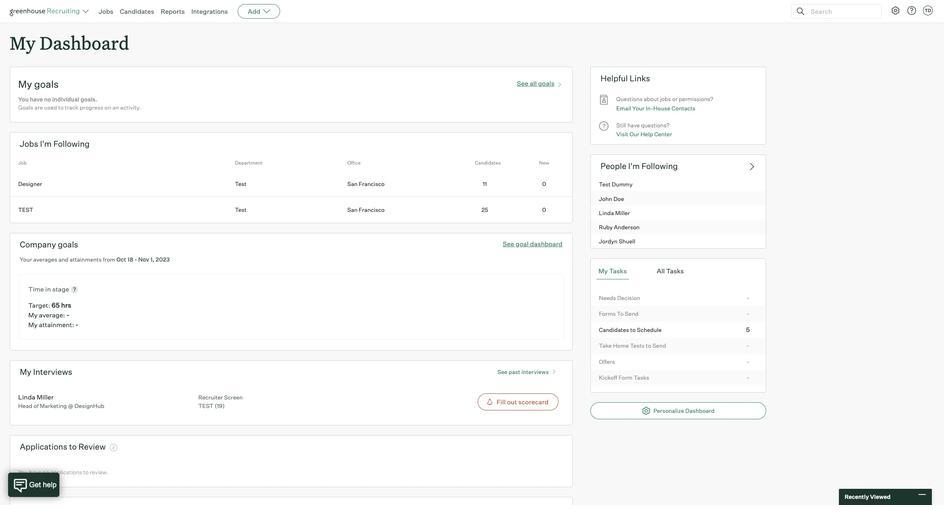 Task type: describe. For each thing, give the bounding box(es) containing it.
test inside test link
[[18, 206, 33, 213]]

forms
[[599, 310, 616, 317]]

you have no individual goals. goals are used to track progress on an activity.
[[18, 96, 141, 111]]

out
[[507, 398, 517, 406]]

tab list containing my tasks
[[597, 263, 761, 279]]

individual
[[52, 96, 79, 103]]

kickoff form tasks
[[599, 374, 650, 381]]

see for my goals
[[517, 79, 529, 87]]

about
[[644, 96, 659, 102]]

1 vertical spatial your
[[20, 256, 32, 263]]

your inside questions about jobs or permissions? email your in-house contacts
[[633, 105, 645, 111]]

target:
[[28, 301, 50, 309]]

11
[[483, 180, 487, 187]]

email
[[617, 105, 632, 111]]

goals
[[18, 104, 33, 111]]

linda miller
[[599, 209, 630, 216]]

0 link for 11
[[516, 171, 573, 197]]

questions?
[[641, 122, 670, 129]]

ruby
[[599, 224, 613, 231]]

see past interviews
[[498, 369, 549, 375]]

jobs
[[661, 96, 671, 102]]

recruiter screen test (19)
[[198, 394, 243, 409]]

dummy
[[612, 181, 633, 188]]

you have no applications to review.
[[18, 469, 108, 476]]

san for 25
[[348, 206, 358, 213]]

you for you have no individual goals. goals are used to track progress on an activity.
[[18, 96, 29, 103]]

1 horizontal spatial send
[[653, 342, 667, 349]]

11 link
[[460, 171, 516, 197]]

jordyn
[[599, 238, 618, 245]]

needs decision
[[599, 294, 641, 301]]

in
[[45, 285, 51, 293]]

candidates for candidates link
[[120, 7, 154, 15]]

have for center
[[628, 122, 640, 129]]

linda miller head of marketing @ designhub
[[18, 393, 104, 409]]

td button
[[924, 6, 933, 15]]

company
[[20, 239, 56, 249]]

still have questions? visit our help center
[[617, 122, 673, 138]]

0 link for 25
[[516, 197, 573, 223]]

target: 65 hrs my average: - my attainment: -
[[28, 301, 78, 329]]

needs
[[599, 294, 616, 301]]

progress
[[80, 104, 103, 111]]

have for are
[[30, 96, 43, 103]]

house
[[654, 105, 671, 111]]

personalize dashboard
[[654, 407, 715, 414]]

dashboard for my dashboard
[[40, 31, 129, 55]]

applications
[[51, 469, 82, 476]]

1 vertical spatial linda miller link
[[18, 393, 54, 401]]

configure image
[[891, 6, 901, 15]]

oct
[[117, 256, 126, 263]]

Search text field
[[809, 5, 875, 17]]

san for 11
[[348, 180, 358, 187]]

visit our help center link
[[617, 130, 673, 139]]

our
[[630, 131, 640, 138]]

my interviews
[[20, 367, 72, 377]]

home
[[613, 342, 629, 349]]

averages
[[33, 256, 57, 263]]

5
[[747, 326, 750, 334]]

fill
[[497, 398, 506, 406]]

1 horizontal spatial candidates
[[475, 160, 501, 166]]

test dummy
[[599, 181, 633, 188]]

test link
[[10, 197, 235, 223]]

test for 11
[[235, 180, 247, 187]]

san francisco for 25
[[348, 206, 385, 213]]

25 link
[[460, 197, 516, 223]]

your averages and attainments from oct 18 - nov 1, 2023
[[20, 256, 170, 263]]

decision
[[618, 294, 641, 301]]

in-
[[646, 105, 654, 111]]

form
[[619, 374, 633, 381]]

integrations
[[191, 7, 228, 15]]

(19)
[[215, 402, 225, 409]]

my for my dashboard
[[10, 31, 36, 55]]

reports link
[[161, 7, 185, 15]]

test inside test dummy link
[[599, 181, 611, 188]]

no for individual
[[44, 96, 51, 103]]

offers
[[599, 358, 615, 365]]

on
[[105, 104, 111, 111]]

attainments
[[70, 256, 102, 263]]

take
[[599, 342, 612, 349]]

center
[[655, 131, 673, 138]]

recruiter
[[198, 394, 223, 401]]

add
[[248, 7, 261, 15]]

0 vertical spatial linda miller link
[[591, 206, 766, 220]]

review
[[79, 442, 106, 452]]

san francisco for 11
[[348, 180, 385, 187]]

all tasks
[[657, 267, 684, 275]]

jobs for jobs i'm following
[[20, 139, 38, 149]]

office
[[348, 160, 361, 166]]

goal
[[516, 240, 529, 248]]

recently viewed
[[845, 493, 891, 500]]

time
[[28, 285, 44, 293]]

schedule
[[637, 326, 662, 333]]

jobs link
[[99, 7, 113, 15]]

help
[[641, 131, 654, 138]]

average:
[[39, 311, 65, 319]]

my for my tasks
[[599, 267, 608, 275]]

miller for linda miller
[[616, 209, 630, 216]]

head
[[18, 402, 32, 409]]

scorecard
[[519, 398, 549, 406]]

are
[[34, 104, 43, 111]]

65
[[52, 301, 60, 309]]

time in
[[28, 285, 52, 293]]

candidates for candidates to schedule
[[599, 326, 630, 333]]

fill out scorecard link
[[379, 394, 559, 411]]



Task type: locate. For each thing, give the bounding box(es) containing it.
people i'm following link
[[591, 154, 767, 177]]

0 vertical spatial following
[[53, 139, 90, 149]]

0 link
[[516, 171, 573, 197], [516, 197, 573, 223]]

0 vertical spatial san
[[348, 180, 358, 187]]

0 vertical spatial i'm
[[40, 139, 52, 149]]

people i'm following
[[601, 161, 678, 171]]

1 horizontal spatial dashboard
[[686, 407, 715, 414]]

to
[[58, 104, 64, 111], [631, 326, 636, 333], [646, 342, 652, 349], [69, 442, 77, 452], [83, 469, 89, 476]]

or
[[673, 96, 678, 102]]

to down individual
[[58, 104, 64, 111]]

you inside you have no individual goals. goals are used to track progress on an activity.
[[18, 96, 29, 103]]

to right tests
[[646, 342, 652, 349]]

2 vertical spatial candidates
[[599, 326, 630, 333]]

1 horizontal spatial test
[[198, 402, 214, 409]]

company goals
[[20, 239, 78, 249]]

my tasks button
[[597, 263, 629, 279]]

candidates up 11 link
[[475, 160, 501, 166]]

john doe
[[599, 195, 625, 202]]

1 horizontal spatial linda
[[599, 209, 614, 216]]

have inside you have no individual goals. goals are used to track progress on an activity.
[[30, 96, 43, 103]]

see for company goals
[[503, 240, 515, 248]]

i'm for jobs
[[40, 139, 52, 149]]

1 vertical spatial see
[[503, 240, 515, 248]]

you for you have no applications to review.
[[18, 469, 28, 476]]

have up our
[[628, 122, 640, 129]]

helpful links
[[601, 73, 651, 83]]

test
[[235, 180, 247, 187], [599, 181, 611, 188], [235, 206, 247, 213]]

2 horizontal spatial tasks
[[667, 267, 684, 275]]

following for jobs i'm following
[[53, 139, 90, 149]]

2 0 from the top
[[543, 206, 546, 213]]

1 horizontal spatial tasks
[[634, 374, 650, 381]]

25
[[482, 206, 489, 213]]

0 vertical spatial miller
[[616, 209, 630, 216]]

see all goals
[[517, 79, 555, 87]]

0 horizontal spatial your
[[20, 256, 32, 263]]

1 vertical spatial jobs
[[20, 139, 38, 149]]

have up are
[[30, 96, 43, 103]]

applications
[[20, 442, 67, 452]]

0 vertical spatial dashboard
[[40, 31, 129, 55]]

2 0 link from the top
[[516, 197, 573, 223]]

my inside button
[[599, 267, 608, 275]]

new
[[539, 160, 550, 166]]

stage
[[52, 285, 69, 293]]

td button
[[922, 4, 935, 17]]

test down designer
[[18, 206, 33, 213]]

linda for linda miller head of marketing @ designhub
[[18, 393, 35, 401]]

no left applications
[[43, 469, 49, 476]]

links
[[630, 73, 651, 83]]

miller up marketing
[[37, 393, 54, 401]]

0 horizontal spatial test
[[18, 206, 33, 213]]

1 vertical spatial francisco
[[359, 206, 385, 213]]

your down company on the top left
[[20, 256, 32, 263]]

test for 25
[[235, 206, 247, 213]]

dashboard inside personalize dashboard link
[[686, 407, 715, 414]]

following for people i'm following
[[642, 161, 678, 171]]

my tasks
[[599, 267, 627, 275]]

jobs up job at the left top of page
[[20, 139, 38, 149]]

see inside see past interviews link
[[498, 369, 508, 375]]

see goal dashboard
[[503, 240, 563, 248]]

have down applications
[[29, 469, 42, 476]]

candidates down "forms to send"
[[599, 326, 630, 333]]

1 vertical spatial linda
[[18, 393, 35, 401]]

2 horizontal spatial candidates
[[599, 326, 630, 333]]

see inside see all goals link
[[517, 79, 529, 87]]

see left past
[[498, 369, 508, 375]]

shuell
[[619, 238, 636, 245]]

tab list
[[597, 263, 761, 279]]

visit
[[617, 131, 629, 138]]

1 horizontal spatial your
[[633, 105, 645, 111]]

goals up used
[[34, 78, 59, 90]]

2 san francisco from the top
[[348, 206, 385, 213]]

0 vertical spatial linda
[[599, 209, 614, 216]]

0 vertical spatial 0
[[543, 180, 546, 187]]

0 vertical spatial you
[[18, 96, 29, 103]]

linda for linda miller
[[599, 209, 614, 216]]

activity.
[[120, 104, 141, 111]]

greenhouse recruiting image
[[10, 6, 83, 16]]

my for my goals
[[18, 78, 32, 90]]

0 horizontal spatial candidates
[[120, 7, 154, 15]]

francisco for 25
[[359, 206, 385, 213]]

0 vertical spatial see
[[517, 79, 529, 87]]

0 for 11
[[543, 180, 546, 187]]

tasks inside button
[[667, 267, 684, 275]]

1 0 from the top
[[543, 180, 546, 187]]

ruby anderson link
[[591, 220, 766, 234]]

dashboard for personalize dashboard
[[686, 407, 715, 414]]

used
[[44, 104, 57, 111]]

linda miller link
[[591, 206, 766, 220], [18, 393, 54, 401]]

1 vertical spatial send
[[653, 342, 667, 349]]

2 vertical spatial have
[[29, 469, 42, 476]]

candidates right jobs link
[[120, 7, 154, 15]]

1 horizontal spatial miller
[[616, 209, 630, 216]]

forms to send
[[599, 310, 639, 317]]

0 up the dashboard
[[543, 206, 546, 213]]

jobs i'm following
[[20, 139, 90, 149]]

send right 'to'
[[625, 310, 639, 317]]

0 for 25
[[543, 206, 546, 213]]

1 vertical spatial following
[[642, 161, 678, 171]]

francisco
[[359, 180, 385, 187], [359, 206, 385, 213]]

td
[[925, 8, 932, 13]]

test inside recruiter screen test (19)
[[198, 402, 214, 409]]

1 vertical spatial no
[[43, 469, 49, 476]]

tasks for all tasks
[[667, 267, 684, 275]]

track
[[65, 104, 79, 111]]

of
[[34, 402, 39, 409]]

goals up and on the bottom of page
[[58, 239, 78, 249]]

personalize
[[654, 407, 685, 414]]

permissions?
[[679, 96, 714, 102]]

jobs for jobs link
[[99, 7, 113, 15]]

still
[[617, 122, 627, 129]]

1,
[[150, 256, 155, 263]]

0 link down the new
[[516, 171, 573, 197]]

your left in-
[[633, 105, 645, 111]]

1 horizontal spatial i'm
[[629, 161, 640, 171]]

dashboard down jobs link
[[40, 31, 129, 55]]

to left 'review.'
[[83, 469, 89, 476]]

0 vertical spatial send
[[625, 310, 639, 317]]

personalize dashboard link
[[591, 402, 767, 419]]

following
[[53, 139, 90, 149], [642, 161, 678, 171]]

you up goals
[[18, 96, 29, 103]]

linda inside linda miller head of marketing @ designhub
[[18, 393, 35, 401]]

1 vertical spatial dashboard
[[686, 407, 715, 414]]

0 horizontal spatial following
[[53, 139, 90, 149]]

you
[[18, 96, 29, 103], [18, 469, 28, 476]]

2 san from the top
[[348, 206, 358, 213]]

0 vertical spatial no
[[44, 96, 51, 103]]

questions
[[617, 96, 643, 102]]

following down "track"
[[53, 139, 90, 149]]

0 horizontal spatial dashboard
[[40, 31, 129, 55]]

linda miller link up of
[[18, 393, 54, 401]]

goals right all
[[539, 79, 555, 87]]

no for applications
[[43, 469, 49, 476]]

1 horizontal spatial following
[[642, 161, 678, 171]]

linda up ruby
[[599, 209, 614, 216]]

see for my interviews
[[498, 369, 508, 375]]

miller for linda miller head of marketing @ designhub
[[37, 393, 54, 401]]

from
[[103, 256, 115, 263]]

1 horizontal spatial jobs
[[99, 7, 113, 15]]

add button
[[238, 4, 280, 19]]

1 horizontal spatial linda miller link
[[591, 206, 766, 220]]

see left all
[[517, 79, 529, 87]]

0 down the new
[[543, 180, 546, 187]]

1 vertical spatial 0
[[543, 206, 546, 213]]

following up test dummy link
[[642, 161, 678, 171]]

0 vertical spatial test
[[18, 206, 33, 213]]

0
[[543, 180, 546, 187], [543, 206, 546, 213]]

2 francisco from the top
[[359, 206, 385, 213]]

0 link up the dashboard
[[516, 197, 573, 223]]

1 0 link from the top
[[516, 171, 573, 197]]

reports
[[161, 7, 185, 15]]

1 vertical spatial have
[[628, 122, 640, 129]]

to inside you have no individual goals. goals are used to track progress on an activity.
[[58, 104, 64, 111]]

goals for my goals
[[34, 78, 59, 90]]

0 horizontal spatial miller
[[37, 393, 54, 401]]

1 vertical spatial you
[[18, 469, 28, 476]]

your
[[633, 105, 645, 111], [20, 256, 32, 263]]

no up used
[[44, 96, 51, 103]]

have inside still have questions? visit our help center
[[628, 122, 640, 129]]

0 vertical spatial have
[[30, 96, 43, 103]]

0 horizontal spatial jobs
[[20, 139, 38, 149]]

have
[[30, 96, 43, 103], [628, 122, 640, 129], [29, 469, 42, 476]]

0 horizontal spatial linda miller link
[[18, 393, 54, 401]]

miller inside linda miller head of marketing @ designhub
[[37, 393, 54, 401]]

1 vertical spatial miller
[[37, 393, 54, 401]]

john
[[599, 195, 613, 202]]

test down recruiter at the left bottom of page
[[198, 402, 214, 409]]

i'm down used
[[40, 139, 52, 149]]

1 you from the top
[[18, 96, 29, 103]]

0 horizontal spatial i'm
[[40, 139, 52, 149]]

tasks right form
[[634, 374, 650, 381]]

tasks inside button
[[610, 267, 627, 275]]

to left review
[[69, 442, 77, 452]]

goals.
[[81, 96, 97, 103]]

to
[[617, 310, 624, 317]]

jobs left candidates link
[[99, 7, 113, 15]]

all tasks button
[[655, 263, 686, 279]]

0 vertical spatial jobs
[[99, 7, 113, 15]]

0 vertical spatial san francisco
[[348, 180, 385, 187]]

tasks up needs decision at the right of the page
[[610, 267, 627, 275]]

tasks
[[610, 267, 627, 275], [667, 267, 684, 275], [634, 374, 650, 381]]

0 vertical spatial candidates
[[120, 7, 154, 15]]

tasks for my tasks
[[610, 267, 627, 275]]

to up take home tests to send in the bottom of the page
[[631, 326, 636, 333]]

past
[[509, 369, 521, 375]]

hrs
[[61, 301, 71, 309]]

miller up ruby anderson
[[616, 209, 630, 216]]

linda up head
[[18, 393, 35, 401]]

jordyn shuell link
[[591, 234, 766, 248]]

job
[[18, 160, 27, 166]]

1 san from the top
[[348, 180, 358, 187]]

@
[[68, 402, 73, 409]]

dashboard
[[530, 240, 563, 248]]

1 vertical spatial san francisco
[[348, 206, 385, 213]]

questions about jobs or permissions? email your in-house contacts
[[617, 96, 714, 111]]

i'm
[[40, 139, 52, 149], [629, 161, 640, 171]]

0 horizontal spatial tasks
[[610, 267, 627, 275]]

my for my interviews
[[20, 367, 31, 377]]

0 vertical spatial francisco
[[359, 180, 385, 187]]

my goals
[[18, 78, 59, 90]]

marketing
[[40, 402, 67, 409]]

see all goals link
[[517, 78, 565, 87]]

my dashboard
[[10, 31, 129, 55]]

0 horizontal spatial send
[[625, 310, 639, 317]]

1 vertical spatial san
[[348, 206, 358, 213]]

dashboard right the personalize
[[686, 407, 715, 414]]

1 francisco from the top
[[359, 180, 385, 187]]

send down the schedule
[[653, 342, 667, 349]]

0 vertical spatial your
[[633, 105, 645, 111]]

goals for company goals
[[58, 239, 78, 249]]

i'm right people
[[629, 161, 640, 171]]

candidates to schedule
[[599, 326, 662, 333]]

see past interviews link
[[494, 365, 563, 375]]

i'm for people
[[629, 161, 640, 171]]

contacts
[[672, 105, 696, 111]]

you down applications
[[18, 469, 28, 476]]

2 vertical spatial see
[[498, 369, 508, 375]]

1 vertical spatial i'm
[[629, 161, 640, 171]]

viewed
[[871, 493, 891, 500]]

see left goal
[[503, 240, 515, 248]]

1 vertical spatial candidates
[[475, 160, 501, 166]]

candidates
[[120, 7, 154, 15], [475, 160, 501, 166], [599, 326, 630, 333]]

tasks right all on the right bottom of the page
[[667, 267, 684, 275]]

john doe link
[[591, 191, 766, 206]]

2 you from the top
[[18, 469, 28, 476]]

san francisco
[[348, 180, 385, 187], [348, 206, 385, 213]]

1 san francisco from the top
[[348, 180, 385, 187]]

applications to review
[[20, 442, 106, 452]]

0 horizontal spatial linda
[[18, 393, 35, 401]]

san
[[348, 180, 358, 187], [348, 206, 358, 213]]

1 vertical spatial test
[[198, 402, 214, 409]]

and
[[59, 256, 68, 263]]

linda miller link down test dummy link
[[591, 206, 766, 220]]

francisco for 11
[[359, 180, 385, 187]]

no inside you have no individual goals. goals are used to track progress on an activity.
[[44, 96, 51, 103]]



Task type: vqa. For each thing, say whether or not it's contained in the screenshot.
track
yes



